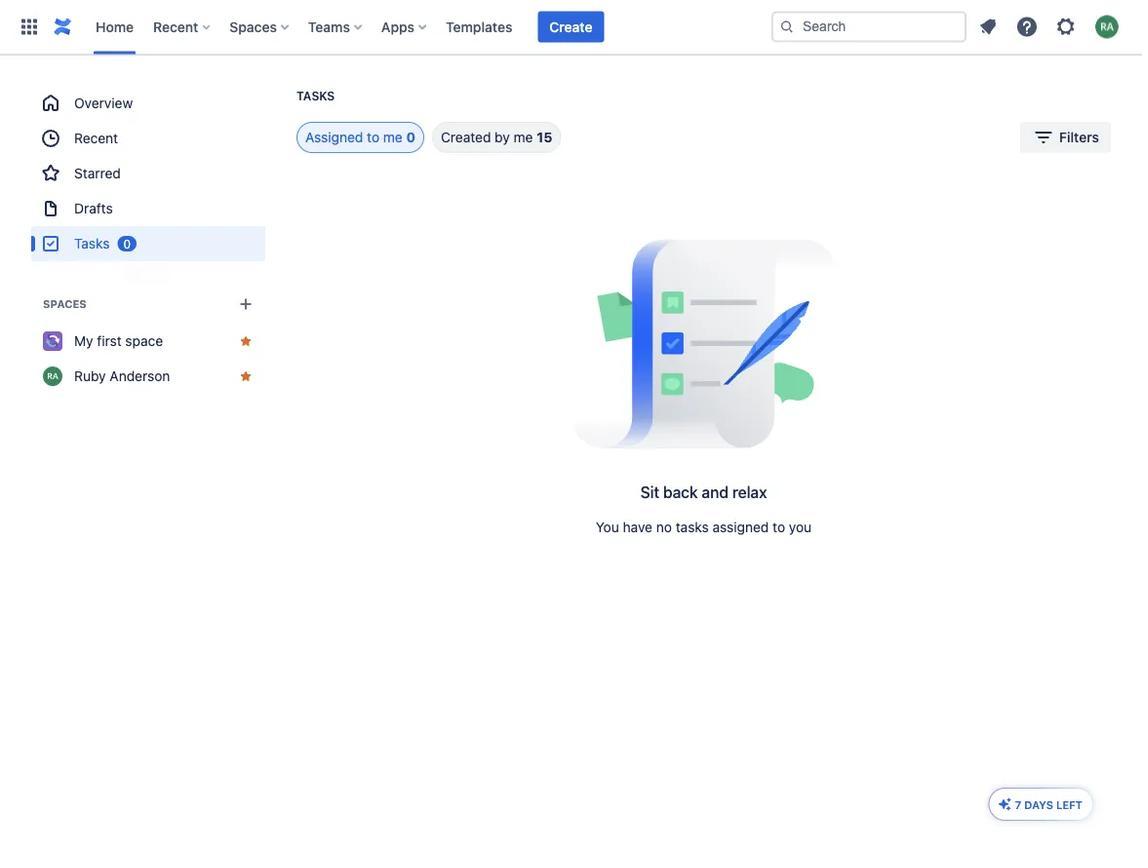 Task type: describe. For each thing, give the bounding box(es) containing it.
by
[[495, 129, 510, 145]]

global element
[[12, 0, 768, 54]]

back
[[663, 483, 698, 502]]

search image
[[779, 19, 795, 35]]

settings icon image
[[1054, 15, 1078, 39]]

templates
[[446, 19, 512, 35]]

anderson
[[110, 368, 170, 384]]

create
[[549, 19, 593, 35]]

ruby anderson link
[[31, 359, 265, 394]]

assigned
[[305, 129, 363, 145]]

help icon image
[[1015, 15, 1039, 39]]

filters button
[[1020, 122, 1111, 153]]

spaces inside popup button
[[230, 19, 277, 35]]

premium icon image
[[998, 797, 1013, 812]]

created
[[441, 129, 491, 145]]

create link
[[538, 11, 604, 42]]

ruby
[[74, 368, 106, 384]]

and
[[702, 483, 729, 502]]

have
[[623, 519, 652, 535]]

your profile and preferences image
[[1095, 15, 1119, 39]]

space
[[125, 333, 163, 349]]

notification icon image
[[976, 15, 1000, 39]]

teams button
[[302, 11, 370, 42]]

tab list containing assigned to me
[[273, 122, 561, 153]]

1 vertical spatial tasks
[[74, 236, 110, 252]]

1 vertical spatial spaces
[[43, 298, 87, 311]]

you
[[789, 519, 812, 535]]

tasks
[[676, 519, 709, 535]]

first
[[97, 333, 122, 349]]

unstar this space image for my first space
[[238, 334, 254, 349]]

create a space image
[[234, 293, 257, 316]]

overview
[[74, 95, 133, 111]]

teams
[[308, 19, 350, 35]]

recent inside recent 'link'
[[74, 130, 118, 146]]

recent button
[[147, 11, 218, 42]]

0 inside tab list
[[406, 129, 416, 145]]

7
[[1015, 799, 1021, 811]]

drafts
[[74, 200, 113, 217]]

group containing overview
[[31, 86, 265, 261]]



Task type: locate. For each thing, give the bounding box(es) containing it.
my
[[74, 333, 93, 349]]

filters
[[1059, 129, 1099, 145]]

sit back and relax
[[640, 483, 767, 502]]

to left you
[[773, 519, 785, 535]]

unstar this space image
[[238, 334, 254, 349], [238, 369, 254, 384]]

tasks down 'drafts' in the top of the page
[[74, 236, 110, 252]]

0 horizontal spatial spaces
[[43, 298, 87, 311]]

home
[[96, 19, 134, 35]]

0 vertical spatial 0
[[406, 129, 416, 145]]

Search field
[[771, 11, 967, 42]]

days
[[1024, 799, 1053, 811]]

2 horizontal spatial tasks
[[297, 89, 335, 103]]

2 vertical spatial tasks
[[133, 268, 164, 281]]

appswitcher icon image
[[18, 15, 41, 39]]

left
[[1056, 799, 1083, 811]]

2 unstar this space image from the top
[[238, 369, 254, 384]]

starred
[[74, 165, 121, 181]]

tasks up assigned
[[297, 89, 335, 103]]

you have no tasks assigned to you
[[596, 519, 812, 535]]

recent link
[[31, 121, 265, 156]]

0 vertical spatial recent
[[153, 19, 198, 35]]

drafts link
[[31, 191, 265, 226]]

assigned to me 0
[[305, 129, 416, 145]]

0 left created
[[406, 129, 416, 145]]

to right assigned
[[367, 129, 380, 145]]

0 horizontal spatial tasks
[[74, 236, 110, 252]]

spaces
[[230, 19, 277, 35], [43, 298, 87, 311]]

apps button
[[375, 11, 434, 42]]

7 days left
[[1015, 799, 1083, 811]]

0 vertical spatial to
[[367, 129, 380, 145]]

group
[[31, 86, 265, 261]]

spaces up my
[[43, 298, 87, 311]]

me right assigned
[[383, 129, 403, 145]]

sit
[[640, 483, 659, 502]]

1 unstar this space image from the top
[[238, 334, 254, 349]]

recent right the home
[[153, 19, 198, 35]]

me
[[383, 129, 403, 145], [514, 129, 533, 145]]

unstar this space image inside my first space link
[[238, 334, 254, 349]]

1 horizontal spatial me
[[514, 129, 533, 145]]

to inside tab list
[[367, 129, 380, 145]]

relax
[[732, 483, 767, 502]]

recent
[[153, 19, 198, 35], [74, 130, 118, 146]]

recent inside recent dropdown button
[[153, 19, 198, 35]]

0 horizontal spatial 0
[[123, 237, 131, 251]]

7 days left button
[[990, 789, 1092, 820]]

1 vertical spatial to
[[773, 519, 785, 535]]

starred link
[[31, 156, 265, 191]]

0 vertical spatial tasks
[[297, 89, 335, 103]]

tab list
[[273, 122, 561, 153]]

created by me 15
[[441, 129, 552, 145]]

apps
[[381, 19, 415, 35]]

unstar this space image inside ruby anderson link
[[238, 369, 254, 384]]

tasks
[[297, 89, 335, 103], [74, 236, 110, 252], [133, 268, 164, 281]]

1 me from the left
[[383, 129, 403, 145]]

spaces button
[[224, 11, 296, 42]]

to
[[367, 129, 380, 145], [773, 519, 785, 535]]

unstar this space image for ruby anderson
[[238, 369, 254, 384]]

0
[[406, 129, 416, 145], [123, 237, 131, 251]]

ruby anderson
[[74, 368, 170, 384]]

overview link
[[31, 86, 265, 121]]

me for by
[[514, 129, 533, 145]]

home link
[[90, 11, 140, 42]]

banner containing home
[[0, 0, 1142, 55]]

templates link
[[440, 11, 518, 42]]

0 vertical spatial spaces
[[230, 19, 277, 35]]

0 vertical spatial unstar this space image
[[238, 334, 254, 349]]

0 horizontal spatial to
[[367, 129, 380, 145]]

1 vertical spatial unstar this space image
[[238, 369, 254, 384]]

me for to
[[383, 129, 403, 145]]

me right the "by"
[[514, 129, 533, 145]]

my first space link
[[31, 324, 265, 359]]

15
[[537, 129, 552, 145]]

no
[[656, 519, 672, 535]]

1 horizontal spatial 0
[[406, 129, 416, 145]]

assigned
[[713, 519, 769, 535]]

1 horizontal spatial to
[[773, 519, 785, 535]]

0 down drafts link
[[123, 237, 131, 251]]

2 me from the left
[[514, 129, 533, 145]]

recent up the starred
[[74, 130, 118, 146]]

0 horizontal spatial recent
[[74, 130, 118, 146]]

1 horizontal spatial tasks
[[133, 268, 164, 281]]

0 horizontal spatial me
[[383, 129, 403, 145]]

tasks down drafts link
[[133, 268, 164, 281]]

1 vertical spatial recent
[[74, 130, 118, 146]]

you
[[596, 519, 619, 535]]

1 horizontal spatial recent
[[153, 19, 198, 35]]

1 horizontal spatial spaces
[[230, 19, 277, 35]]

spaces right recent dropdown button
[[230, 19, 277, 35]]

my first space
[[74, 333, 163, 349]]

1 vertical spatial 0
[[123, 237, 131, 251]]

banner
[[0, 0, 1142, 55]]

confluence image
[[51, 15, 74, 39], [51, 15, 74, 39]]



Task type: vqa. For each thing, say whether or not it's contained in the screenshot.
"Create a space" icon
yes



